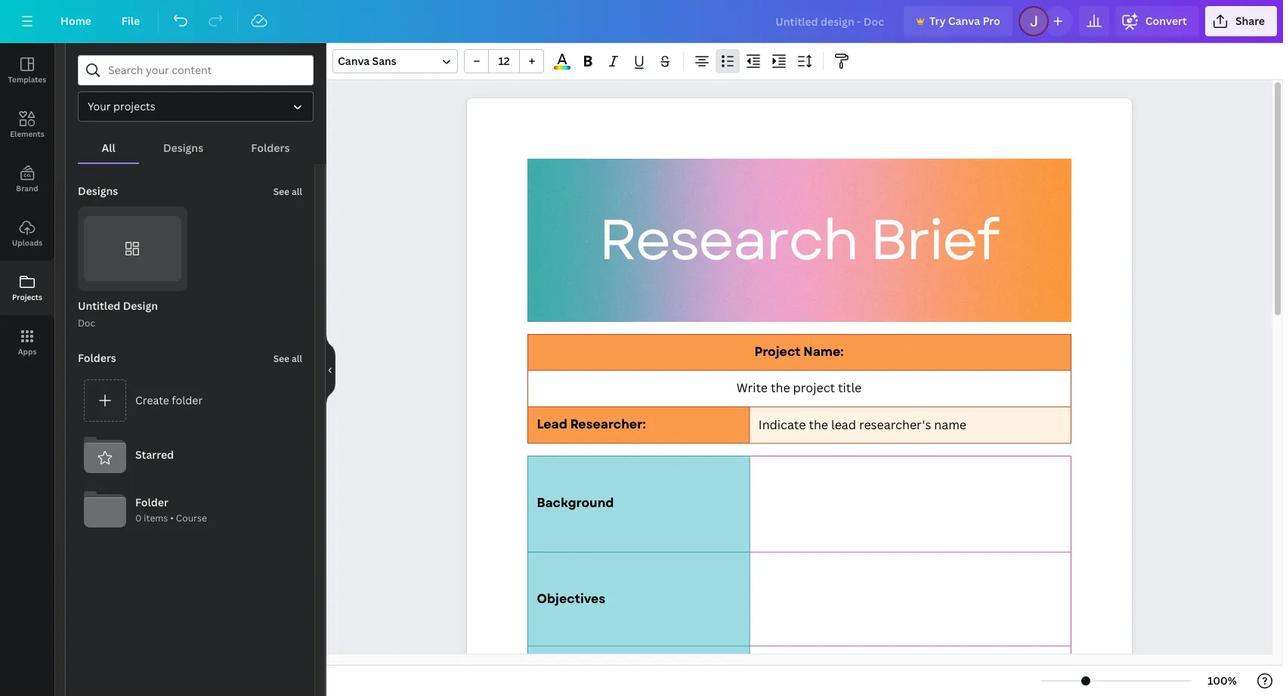 Task type: describe. For each thing, give the bounding box(es) containing it.
0 vertical spatial group
[[464, 49, 544, 73]]

hide image
[[326, 333, 336, 406]]

research
[[599, 199, 858, 281]]

side panel tab list
[[0, 43, 54, 370]]

try canva pro button
[[904, 6, 1013, 36]]

Select ownership filter button
[[78, 91, 314, 122]]

uploads button
[[0, 206, 54, 261]]

file button
[[109, 6, 152, 36]]

brief
[[870, 199, 998, 281]]

see for folders
[[273, 353, 290, 365]]

1 vertical spatial designs
[[78, 184, 118, 198]]

starred
[[135, 448, 174, 462]]

all button
[[78, 134, 139, 163]]

starred button
[[78, 428, 302, 483]]

your
[[88, 99, 111, 113]]

folder 0 items • course
[[135, 495, 207, 524]]

projects button
[[0, 261, 54, 315]]

see all button for designs
[[272, 176, 304, 206]]

convert
[[1146, 14, 1187, 28]]

home link
[[48, 6, 103, 36]]

uploads
[[12, 237, 42, 248]]

untitled design doc
[[78, 299, 158, 330]]

0
[[135, 512, 142, 524]]

see for designs
[[273, 185, 290, 198]]

see all for designs
[[273, 185, 302, 198]]

research brief
[[599, 199, 998, 281]]

all
[[102, 141, 115, 155]]

projects
[[113, 99, 155, 113]]

share button
[[1206, 6, 1277, 36]]

designs button
[[139, 134, 227, 163]]

Search your content search field
[[108, 56, 304, 85]]

file
[[122, 14, 140, 28]]

Design title text field
[[764, 6, 898, 36]]

try canva pro
[[930, 14, 1001, 28]]

folder
[[172, 393, 203, 408]]

sans
[[372, 54, 397, 68]]

apps button
[[0, 315, 54, 370]]

untitled
[[78, 299, 120, 313]]

try
[[930, 14, 946, 28]]

100%
[[1208, 673, 1237, 688]]

doc
[[78, 317, 95, 330]]

share
[[1236, 14, 1265, 28]]

canva sans button
[[333, 49, 458, 73]]

brand
[[16, 183, 38, 194]]

designs inside button
[[163, 141, 203, 155]]

templates
[[8, 74, 46, 85]]

see all for folders
[[273, 353, 302, 365]]

0 horizontal spatial folders
[[78, 351, 116, 365]]

create folder
[[135, 393, 203, 408]]

convert button
[[1115, 6, 1199, 36]]



Task type: locate. For each thing, give the bounding box(es) containing it.
your projects
[[88, 99, 155, 113]]

items
[[144, 512, 168, 524]]

folders button
[[227, 134, 314, 163]]

canva right 'try'
[[948, 14, 980, 28]]

1 all from the top
[[292, 185, 302, 198]]

templates button
[[0, 43, 54, 98]]

0 vertical spatial all
[[292, 185, 302, 198]]

2 see all button from the top
[[272, 343, 304, 374]]

course
[[176, 512, 207, 524]]

canva sans
[[338, 54, 397, 68]]

0 vertical spatial designs
[[163, 141, 203, 155]]

2 all from the top
[[292, 353, 302, 365]]

1 horizontal spatial designs
[[163, 141, 203, 155]]

1 vertical spatial folders
[[78, 351, 116, 365]]

2 see all from the top
[[273, 353, 302, 365]]

all left 'hide' image
[[292, 353, 302, 365]]

0 horizontal spatial designs
[[78, 184, 118, 198]]

1 see from the top
[[273, 185, 290, 198]]

design
[[123, 299, 158, 313]]

0 vertical spatial see
[[273, 185, 290, 198]]

0 vertical spatial see all button
[[272, 176, 304, 206]]

projects
[[12, 292, 42, 302]]

2 see from the top
[[273, 353, 290, 365]]

all down folders 'button'
[[292, 185, 302, 198]]

pro
[[983, 14, 1001, 28]]

see all
[[273, 185, 302, 198], [273, 353, 302, 365]]

canva
[[948, 14, 980, 28], [338, 54, 370, 68]]

see
[[273, 185, 290, 198], [273, 353, 290, 365]]

0 horizontal spatial canva
[[338, 54, 370, 68]]

– – number field
[[494, 54, 515, 68]]

create folder button
[[78, 374, 302, 428]]

•
[[170, 512, 174, 524]]

home
[[60, 14, 91, 28]]

see left 'hide' image
[[273, 353, 290, 365]]

1 vertical spatial see all button
[[272, 343, 304, 374]]

see all button
[[272, 176, 304, 206], [272, 343, 304, 374]]

apps
[[18, 346, 37, 357]]

see all button down folders 'button'
[[272, 176, 304, 206]]

group left color range image
[[464, 49, 544, 73]]

1 horizontal spatial group
[[464, 49, 544, 73]]

elements
[[10, 128, 44, 139]]

create
[[135, 393, 169, 408]]

1 vertical spatial see
[[273, 353, 290, 365]]

Research Brief text field
[[467, 98, 1132, 696]]

1 horizontal spatial canva
[[948, 14, 980, 28]]

0 horizontal spatial group
[[78, 206, 187, 291]]

all for folders
[[292, 353, 302, 365]]

0 vertical spatial see all
[[273, 185, 302, 198]]

1 see all from the top
[[273, 185, 302, 198]]

1 vertical spatial see all
[[273, 353, 302, 365]]

0 vertical spatial folders
[[251, 141, 290, 155]]

canva inside canva sans "popup button"
[[338, 54, 370, 68]]

1 vertical spatial all
[[292, 353, 302, 365]]

designs down select ownership filter button
[[163, 141, 203, 155]]

elements button
[[0, 98, 54, 152]]

1 vertical spatial group
[[78, 206, 187, 291]]

see all down folders 'button'
[[273, 185, 302, 198]]

1 see all button from the top
[[272, 176, 304, 206]]

all
[[292, 185, 302, 198], [292, 353, 302, 365]]

color range image
[[554, 66, 571, 70]]

see all button for folders
[[272, 343, 304, 374]]

100% button
[[1198, 669, 1247, 693]]

canva inside try canva pro button
[[948, 14, 980, 28]]

canva left sans at left top
[[338, 54, 370, 68]]

designs
[[163, 141, 203, 155], [78, 184, 118, 198]]

untitled design group
[[78, 206, 187, 331]]

folders inside folders 'button'
[[251, 141, 290, 155]]

see all left 'hide' image
[[273, 353, 302, 365]]

see all button left 'hide' image
[[272, 343, 304, 374]]

brand button
[[0, 152, 54, 206]]

0 vertical spatial canva
[[948, 14, 980, 28]]

designs down all button
[[78, 184, 118, 198]]

group up the design
[[78, 206, 187, 291]]

folders
[[251, 141, 290, 155], [78, 351, 116, 365]]

1 vertical spatial canva
[[338, 54, 370, 68]]

group
[[464, 49, 544, 73], [78, 206, 187, 291]]

all for designs
[[292, 185, 302, 198]]

main menu bar
[[0, 0, 1283, 43]]

1 horizontal spatial folders
[[251, 141, 290, 155]]

see down folders 'button'
[[273, 185, 290, 198]]

folder
[[135, 495, 168, 509]]



Task type: vqa. For each thing, say whether or not it's contained in the screenshot.
second the See from the bottom
yes



